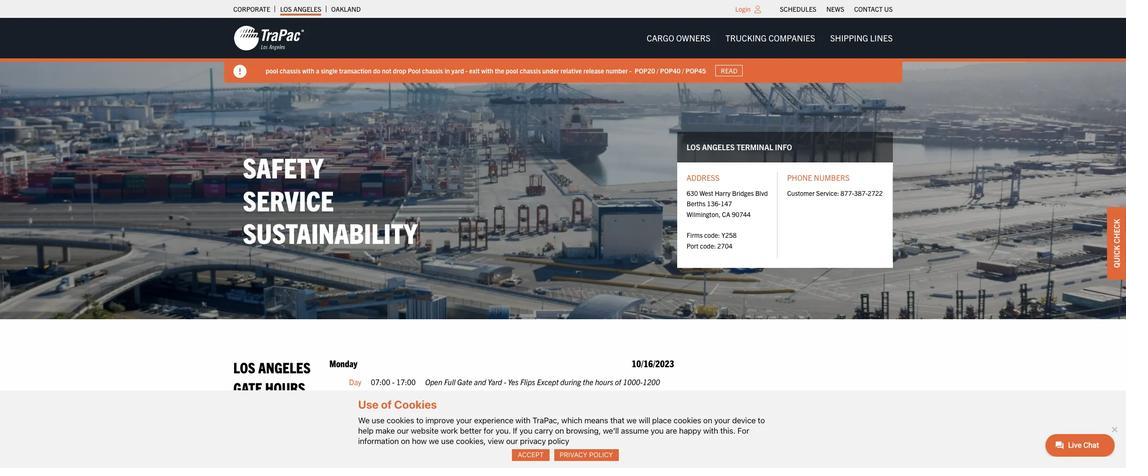 Task type: locate. For each thing, give the bounding box(es) containing it.
1 open from the top
[[425, 378, 443, 387]]

we down website
[[429, 437, 439, 446]]

accept link
[[513, 450, 550, 461]]

pool
[[266, 66, 278, 75], [506, 66, 518, 75]]

firms code:  y258 port code:  2704
[[687, 231, 737, 250]]

877-
[[841, 189, 855, 197]]

1 you from the left
[[520, 426, 533, 436]]

2 vertical spatial los
[[234, 358, 255, 377]]

chassis left in
[[422, 66, 443, 75]]

your
[[457, 416, 472, 425], [715, 416, 731, 425]]

full for open full gate and yard no flips
[[444, 394, 456, 404]]

night
[[344, 394, 362, 404]]

0 vertical spatial no
[[504, 394, 513, 404]]

code: right port
[[701, 242, 716, 250]]

1 horizontal spatial our
[[507, 437, 518, 446]]

bridges
[[733, 189, 754, 197]]

full down the work
[[444, 448, 456, 457]]

2 vertical spatial open
[[425, 448, 443, 457]]

no
[[504, 394, 513, 404], [508, 448, 518, 457]]

and down cookies,
[[473, 448, 486, 457]]

2 full from the top
[[444, 394, 456, 404]]

1 vertical spatial on
[[555, 426, 564, 436]]

schedules
[[781, 5, 817, 13]]

happy
[[680, 426, 702, 436]]

chassis left a
[[280, 66, 301, 75]]

and up experience
[[474, 394, 486, 404]]

0 horizontal spatial of
[[381, 398, 392, 412]]

with right 'exit'
[[481, 66, 494, 75]]

of right hours
[[615, 378, 622, 387]]

0 horizontal spatial chassis
[[280, 66, 301, 75]]

place
[[653, 416, 672, 425]]

los angeles image
[[234, 25, 304, 51]]

your up this.
[[715, 416, 731, 425]]

0 vertical spatial and
[[474, 378, 486, 387]]

gate down the view
[[487, 448, 502, 457]]

harry
[[715, 189, 731, 197]]

with
[[302, 66, 314, 75], [481, 66, 494, 75], [516, 416, 531, 425], [704, 426, 719, 436]]

2 vertical spatial and
[[473, 448, 486, 457]]

solid image
[[234, 65, 247, 78]]

and
[[474, 378, 486, 387], [474, 394, 486, 404], [473, 448, 486, 457]]

/ left pop45
[[682, 66, 684, 75]]

0 vertical spatial 17:00
[[397, 378, 416, 387]]

1 horizontal spatial you
[[651, 426, 664, 436]]

los for los angeles terminal info
[[687, 142, 701, 152]]

number
[[606, 66, 628, 75]]

1 full from the top
[[444, 378, 456, 387]]

and up open full gate and yard no flips
[[474, 378, 486, 387]]

07:00 - 17:00
[[371, 378, 416, 387]]

flips for no
[[519, 448, 534, 457]]

0 horizontal spatial pool
[[266, 66, 278, 75]]

0 vertical spatial angeles
[[294, 5, 322, 13]]

1 vertical spatial the
[[583, 378, 594, 387]]

your up better
[[457, 416, 472, 425]]

pool right 'exit'
[[506, 66, 518, 75]]

information
[[358, 437, 399, 446]]

147
[[721, 200, 733, 208]]

safety service sustainability
[[243, 150, 418, 250]]

policy
[[548, 437, 570, 446]]

you right if
[[520, 426, 533, 436]]

our
[[397, 426, 409, 436], [507, 437, 518, 446]]

wilmington,
[[687, 210, 721, 219]]

0 vertical spatial on
[[704, 416, 713, 425]]

0 horizontal spatial /
[[657, 66, 659, 75]]

gate
[[458, 378, 473, 387], [234, 379, 262, 397], [458, 394, 473, 404], [487, 448, 502, 457]]

1 horizontal spatial /
[[682, 66, 684, 75]]

cookies up make
[[387, 416, 415, 425]]

to right device
[[758, 416, 766, 425]]

2 your from the left
[[715, 416, 731, 425]]

/ left pop40
[[657, 66, 659, 75]]

0 vertical spatial the
[[495, 66, 504, 75]]

1 vertical spatial of
[[381, 398, 392, 412]]

1 chassis from the left
[[280, 66, 301, 75]]

full up open full gate and yard no flips
[[444, 378, 456, 387]]

we
[[358, 416, 370, 425]]

flips right the 'yes'
[[521, 378, 536, 387]]

2 vertical spatial flips
[[519, 448, 534, 457]]

los angeles
[[280, 5, 322, 13]]

pop40
[[660, 66, 681, 75]]

2 vertical spatial angeles
[[258, 358, 311, 377]]

1 vertical spatial code:
[[701, 242, 716, 250]]

angeles
[[294, 5, 322, 13], [703, 142, 735, 152], [258, 358, 311, 377]]

on up policy
[[555, 426, 564, 436]]

0 vertical spatial menu bar
[[776, 2, 898, 16]]

yard up experience
[[488, 394, 502, 404]]

improve
[[426, 416, 455, 425]]

0 horizontal spatial on
[[401, 437, 410, 446]]

open up cookies
[[425, 378, 443, 387]]

0 vertical spatial full
[[444, 378, 456, 387]]

17:00 down 07:00
[[371, 394, 391, 404]]

with left a
[[302, 66, 314, 75]]

1 horizontal spatial 17:00
[[397, 378, 416, 387]]

1 vertical spatial flips
[[515, 394, 530, 404]]

that
[[611, 416, 625, 425]]

2 vertical spatial yard
[[458, 448, 472, 457]]

release
[[584, 66, 604, 75]]

03:00
[[397, 394, 416, 404]]

angeles left oakland
[[294, 5, 322, 13]]

on left how
[[401, 437, 410, 446]]

drop
[[393, 66, 406, 75]]

angeles up hours
[[258, 358, 311, 377]]

during
[[561, 378, 582, 387]]

- right 07:00
[[392, 378, 395, 387]]

menu bar down light image
[[640, 29, 901, 48]]

1 vertical spatial open
[[425, 394, 443, 404]]

1 vertical spatial los
[[687, 142, 701, 152]]

gate inside los angeles gate hours
[[234, 379, 262, 397]]

no image
[[1110, 425, 1120, 434]]

the
[[495, 66, 504, 75], [583, 378, 594, 387]]

which
[[562, 416, 583, 425]]

0 vertical spatial los
[[280, 5, 292, 13]]

login link
[[736, 5, 751, 13]]

chassis left 'under'
[[520, 66, 541, 75]]

use up make
[[372, 416, 385, 425]]

1 horizontal spatial of
[[615, 378, 622, 387]]

0 horizontal spatial cookies
[[387, 416, 415, 425]]

relative
[[561, 66, 582, 75]]

0 horizontal spatial 17:00
[[371, 394, 391, 404]]

hours
[[265, 379, 306, 397]]

0 horizontal spatial your
[[457, 416, 472, 425]]

and for yes
[[474, 378, 486, 387]]

gate up better
[[458, 394, 473, 404]]

flips
[[521, 378, 536, 387], [515, 394, 530, 404], [519, 448, 534, 457]]

0 horizontal spatial you
[[520, 426, 533, 436]]

2 vertical spatial on
[[401, 437, 410, 446]]

with up if
[[516, 416, 531, 425]]

better
[[460, 426, 482, 436]]

open for open full yard and gate - no flips
[[425, 448, 443, 457]]

our down if
[[507, 437, 518, 446]]

angeles for los angeles gate hours
[[258, 358, 311, 377]]

open for open full gate and yard -  yes flips except during the hours of 1000-1200
[[425, 378, 443, 387]]

1 horizontal spatial the
[[583, 378, 594, 387]]

0 horizontal spatial our
[[397, 426, 409, 436]]

1 vertical spatial yard
[[488, 394, 502, 404]]

day
[[349, 378, 362, 387]]

to up website
[[417, 416, 424, 425]]

0 vertical spatial use
[[372, 416, 385, 425]]

1 vertical spatial we
[[429, 437, 439, 446]]

and for no
[[473, 448, 486, 457]]

/
[[657, 66, 659, 75], [682, 66, 684, 75]]

flips down the 'yes'
[[515, 394, 530, 404]]

10/16/2023
[[632, 358, 675, 370]]

los for los angeles gate hours
[[234, 358, 255, 377]]

cargo owners link
[[640, 29, 719, 48]]

on left device
[[704, 416, 713, 425]]

1 horizontal spatial chassis
[[422, 66, 443, 75]]

0 vertical spatial yard
[[488, 378, 502, 387]]

a
[[316, 66, 319, 75]]

0 horizontal spatial we
[[429, 437, 439, 446]]

los inside los angeles gate hours
[[234, 358, 255, 377]]

2 horizontal spatial chassis
[[520, 66, 541, 75]]

cookies up happy
[[674, 416, 702, 425]]

open full gate and yard no flips
[[425, 394, 530, 404]]

monday
[[330, 358, 358, 370]]

07:00
[[371, 378, 391, 387]]

work
[[441, 426, 458, 436]]

pool chassis with a single transaction  do not drop pool chassis in yard -  exit with the pool chassis under relative release number -  pop20 / pop40 / pop45
[[266, 66, 706, 75]]

our right make
[[397, 426, 409, 436]]

to
[[417, 416, 424, 425], [758, 416, 766, 425]]

0 horizontal spatial to
[[417, 416, 424, 425]]

2 open from the top
[[425, 394, 443, 404]]

1 vertical spatial and
[[474, 394, 486, 404]]

3 full from the top
[[444, 448, 456, 457]]

quick
[[1113, 245, 1122, 268]]

1 horizontal spatial we
[[627, 416, 637, 425]]

shipping
[[831, 33, 869, 43]]

flips down privacy
[[519, 448, 534, 457]]

no left accept
[[508, 448, 518, 457]]

schedules link
[[781, 2, 817, 16]]

the left hours
[[583, 378, 594, 387]]

menu bar containing cargo owners
[[640, 29, 901, 48]]

0 vertical spatial of
[[615, 378, 622, 387]]

gate for open full gate and yard no flips
[[458, 394, 473, 404]]

1 to from the left
[[417, 416, 424, 425]]

privacy
[[520, 437, 546, 446]]

1 vertical spatial use
[[441, 437, 454, 446]]

1 vertical spatial full
[[444, 394, 456, 404]]

3 open from the top
[[425, 448, 443, 457]]

cookies
[[387, 416, 415, 425], [674, 416, 702, 425]]

0 horizontal spatial use
[[372, 416, 385, 425]]

flips for yes
[[521, 378, 536, 387]]

17:00 up 03:00
[[397, 378, 416, 387]]

0 vertical spatial flips
[[521, 378, 536, 387]]

0 vertical spatial open
[[425, 378, 443, 387]]

menu bar
[[776, 2, 898, 16], [640, 29, 901, 48]]

pool
[[408, 66, 421, 75]]

menu bar containing schedules
[[776, 2, 898, 16]]

angeles inside los angeles gate hours
[[258, 358, 311, 377]]

open down how
[[425, 448, 443, 457]]

1 horizontal spatial cookies
[[674, 416, 702, 425]]

gate up open full gate and yard no flips
[[458, 378, 473, 387]]

for
[[738, 426, 750, 436]]

you down place
[[651, 426, 664, 436]]

cargo
[[647, 33, 675, 43]]

0 horizontal spatial los
[[234, 358, 255, 377]]

angeles up address
[[703, 142, 735, 152]]

of
[[615, 378, 622, 387], [381, 398, 392, 412]]

the right 'exit'
[[495, 66, 504, 75]]

open for open full gate and yard no flips
[[425, 394, 443, 404]]

yard down cookies,
[[458, 448, 472, 457]]

full up improve
[[444, 394, 456, 404]]

yard left the 'yes'
[[488, 378, 502, 387]]

1 vertical spatial menu bar
[[640, 29, 901, 48]]

1 horizontal spatial your
[[715, 416, 731, 425]]

pool right solid image
[[266, 66, 278, 75]]

open full yard and gate - no flips
[[425, 448, 534, 457]]

use
[[372, 416, 385, 425], [441, 437, 454, 446]]

1 horizontal spatial to
[[758, 416, 766, 425]]

use down the work
[[441, 437, 454, 446]]

los inside los angeles link
[[280, 5, 292, 13]]

2 horizontal spatial los
[[687, 142, 701, 152]]

1 vertical spatial angeles
[[703, 142, 735, 152]]

privacy
[[560, 451, 588, 459]]

experience
[[474, 416, 514, 425]]

port
[[687, 242, 699, 250]]

berths
[[687, 200, 706, 208]]

sustainability
[[243, 216, 418, 250]]

17:00 - 03:00
[[371, 394, 416, 404]]

los for los angeles
[[280, 5, 292, 13]]

full for open full yard and gate - no flips
[[444, 448, 456, 457]]

1 horizontal spatial pool
[[506, 66, 518, 75]]

2 vertical spatial full
[[444, 448, 456, 457]]

we'll
[[603, 426, 619, 436]]

gate for los angeles gate hours
[[234, 379, 262, 397]]

open up improve
[[425, 394, 443, 404]]

phone numbers
[[788, 173, 850, 183]]

menu bar up shipping
[[776, 2, 898, 16]]

banner
[[0, 18, 1127, 83]]

transaction
[[339, 66, 372, 75]]

we up the 'assume' at right
[[627, 416, 637, 425]]

numbers
[[814, 173, 850, 183]]

of right use
[[381, 398, 392, 412]]

code: up 2704
[[705, 231, 721, 240]]

full
[[444, 378, 456, 387], [444, 394, 456, 404], [444, 448, 456, 457]]

gate left hours
[[234, 379, 262, 397]]

1 horizontal spatial los
[[280, 5, 292, 13]]

no down the 'yes'
[[504, 394, 513, 404]]



Task type: describe. For each thing, give the bounding box(es) containing it.
open full gate and yard -  yes flips except during the hours of 1000-1200
[[425, 378, 661, 387]]

1 horizontal spatial use
[[441, 437, 454, 446]]

2 cookies from the left
[[674, 416, 702, 425]]

quick check link
[[1108, 207, 1127, 280]]

you.
[[496, 426, 511, 436]]

1 cookies from the left
[[387, 416, 415, 425]]

policy
[[590, 451, 614, 459]]

accept
[[518, 451, 544, 459]]

y258
[[722, 231, 737, 240]]

full for open full gate and yard -  yes flips except during the hours of 1000-1200
[[444, 378, 456, 387]]

firms
[[687, 231, 703, 240]]

with left this.
[[704, 426, 719, 436]]

except
[[537, 378, 559, 387]]

are
[[666, 426, 678, 436]]

use
[[358, 398, 379, 412]]

phone
[[788, 173, 813, 183]]

pop45
[[686, 66, 706, 75]]

136-
[[708, 200, 721, 208]]

angeles for los angeles terminal info
[[703, 142, 735, 152]]

los angeles terminal info
[[687, 142, 793, 152]]

contact us link
[[855, 2, 893, 16]]

2 chassis from the left
[[422, 66, 443, 75]]

contact
[[855, 5, 883, 13]]

of inside use of cookies we use cookies to improve your experience with trapac, which means that we will place cookies on your device to help make our website work better for you. if you carry on browsing, we'll assume you are happy with this. for information on how we use cookies, view our privacy policy
[[381, 398, 392, 412]]

yard for -
[[488, 378, 502, 387]]

use of cookies we use cookies to improve your experience with trapac, which means that we will place cookies on your device to help make our website work better for you. if you carry on browsing, we'll assume you are happy with this. for information on how we use cookies, view our privacy policy
[[358, 398, 766, 446]]

view
[[488, 437, 504, 446]]

1 horizontal spatial on
[[555, 426, 564, 436]]

owners
[[677, 33, 711, 43]]

and for flips
[[474, 394, 486, 404]]

read
[[721, 66, 738, 75]]

3 chassis from the left
[[520, 66, 541, 75]]

read link
[[716, 65, 743, 76]]

- left the 'yes'
[[504, 378, 507, 387]]

1 pool from the left
[[266, 66, 278, 75]]

2 / from the left
[[682, 66, 684, 75]]

- right number
[[630, 66, 632, 75]]

2722
[[868, 189, 883, 197]]

blvd
[[756, 189, 768, 197]]

oakland
[[331, 5, 361, 13]]

yard for no
[[488, 394, 502, 404]]

quick check
[[1113, 219, 1122, 268]]

yard
[[451, 66, 464, 75]]

0 vertical spatial our
[[397, 426, 409, 436]]

exit
[[469, 66, 480, 75]]

banner containing cargo owners
[[0, 18, 1127, 83]]

login
[[736, 5, 751, 13]]

service
[[243, 183, 334, 217]]

customer service: 877-387-2722
[[788, 189, 883, 197]]

website
[[411, 426, 439, 436]]

2704
[[718, 242, 733, 250]]

ca
[[723, 210, 731, 219]]

light image
[[755, 6, 762, 13]]

0 vertical spatial code:
[[705, 231, 721, 240]]

corporate link
[[234, 2, 270, 16]]

hours
[[595, 378, 614, 387]]

tuesday
[[330, 428, 358, 440]]

assume
[[621, 426, 649, 436]]

- left 03:00
[[392, 394, 395, 404]]

pop20
[[635, 66, 655, 75]]

1 vertical spatial no
[[508, 448, 518, 457]]

check
[[1113, 219, 1122, 244]]

lines
[[871, 33, 893, 43]]

gate for open full gate and yard -  yes flips except during the hours of 1000-1200
[[458, 378, 473, 387]]

1 / from the left
[[657, 66, 659, 75]]

2 you from the left
[[651, 426, 664, 436]]

make
[[376, 426, 395, 436]]

0 vertical spatial we
[[627, 416, 637, 425]]

browsing,
[[567, 426, 601, 436]]

2 pool from the left
[[506, 66, 518, 75]]

privacy policy link
[[555, 450, 619, 461]]

means
[[585, 416, 609, 425]]

- left 'exit'
[[466, 66, 468, 75]]

if
[[513, 426, 518, 436]]

service:
[[817, 189, 840, 197]]

90744
[[732, 210, 751, 219]]

0 horizontal spatial the
[[495, 66, 504, 75]]

address
[[687, 173, 720, 183]]

630
[[687, 189, 699, 197]]

info
[[776, 142, 793, 152]]

us
[[885, 5, 893, 13]]

trucking companies link
[[719, 29, 823, 48]]

1 vertical spatial 17:00
[[371, 394, 391, 404]]

single
[[321, 66, 338, 75]]

corporate
[[234, 5, 270, 13]]

this.
[[721, 426, 736, 436]]

1200
[[643, 378, 661, 387]]

1 your from the left
[[457, 416, 472, 425]]

2 to from the left
[[758, 416, 766, 425]]

trapac,
[[533, 416, 560, 425]]

for
[[484, 426, 494, 436]]

2 horizontal spatial on
[[704, 416, 713, 425]]

how
[[412, 437, 427, 446]]

safety
[[243, 150, 324, 184]]

- down the view
[[504, 448, 507, 457]]

los angeles gate hours
[[234, 358, 311, 397]]

help
[[358, 426, 374, 436]]

angeles for los angeles
[[294, 5, 322, 13]]

under
[[542, 66, 559, 75]]

customer
[[788, 189, 815, 197]]

1 vertical spatial our
[[507, 437, 518, 446]]

yes
[[508, 378, 519, 387]]

do
[[373, 66, 380, 75]]

630 west harry bridges blvd berths 136-147 wilmington, ca 90744
[[687, 189, 768, 219]]

cookies,
[[456, 437, 486, 446]]

387-
[[855, 189, 868, 197]]

trucking companies
[[726, 33, 816, 43]]

shipping lines
[[831, 33, 893, 43]]

trucking
[[726, 33, 767, 43]]



Task type: vqa. For each thing, say whether or not it's contained in the screenshot.
I AM A... *
no



